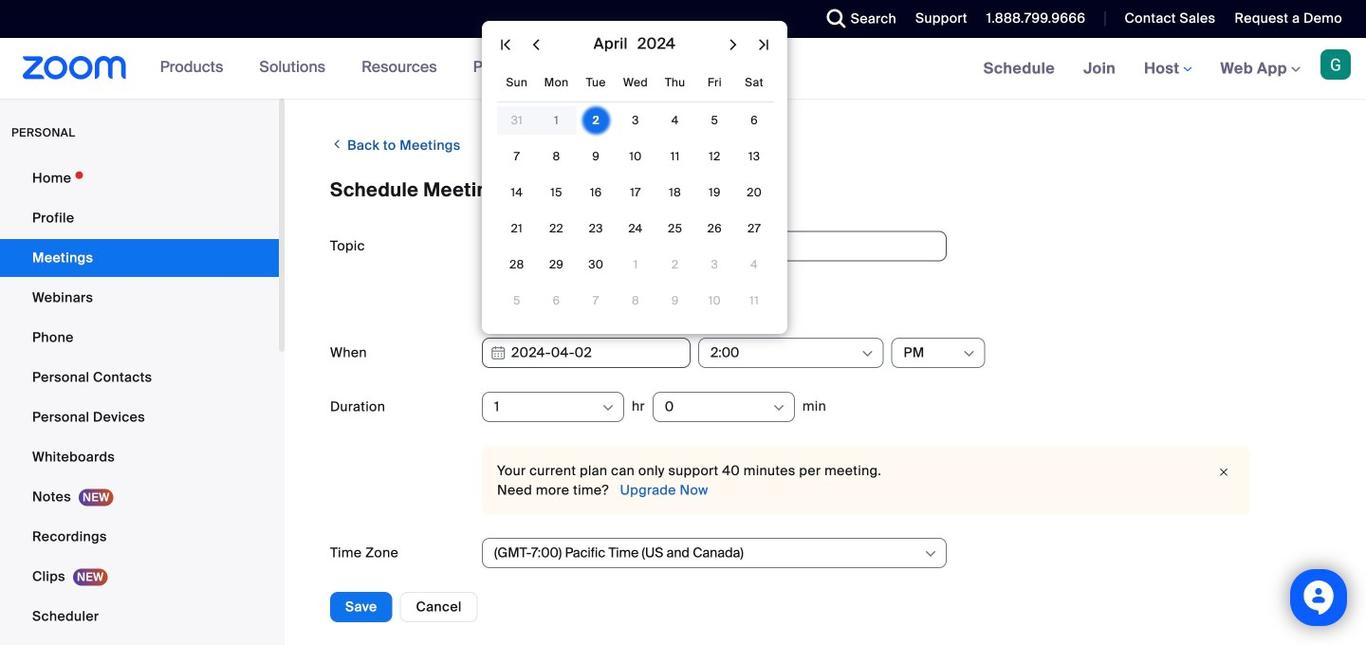 Task type: locate. For each thing, give the bounding box(es) containing it.
show options image down the select start time text box
[[771, 400, 787, 416]]

select start time text field
[[711, 339, 859, 367]]

show options image
[[860, 346, 875, 362], [771, 400, 787, 416]]

choose date text field
[[482, 338, 691, 368]]

previous year,april 2023 image
[[494, 33, 517, 56]]

1 vertical spatial show options image
[[771, 400, 787, 416]]

next year,april 2025 image
[[752, 33, 775, 56]]

show options image right the select start time text box
[[860, 346, 875, 362]]

next month,may 2024 image
[[722, 33, 745, 56]]

zoom logo image
[[23, 56, 127, 80]]

left image
[[330, 135, 344, 154]]

show options image
[[601, 400, 616, 416]]

0 vertical spatial show options image
[[860, 346, 875, 362]]

1 horizontal spatial show options image
[[860, 346, 875, 362]]

0 horizontal spatial show options image
[[771, 400, 787, 416]]

banner
[[0, 38, 1366, 100]]



Task type: vqa. For each thing, say whether or not it's contained in the screenshot.
leftmost Sign
no



Task type: describe. For each thing, give the bounding box(es) containing it.
previous month,march 2024 image
[[525, 33, 548, 56]]

product information navigation
[[146, 38, 599, 99]]

personal menu menu
[[0, 159, 279, 645]]

close image
[[1213, 463, 1235, 482]]

profile picture image
[[1321, 49, 1351, 80]]

My Meeting text field
[[482, 231, 947, 261]]

meetings navigation
[[970, 38, 1366, 100]]

select time zone text field
[[494, 539, 922, 567]]

add image
[[482, 293, 495, 306]]



